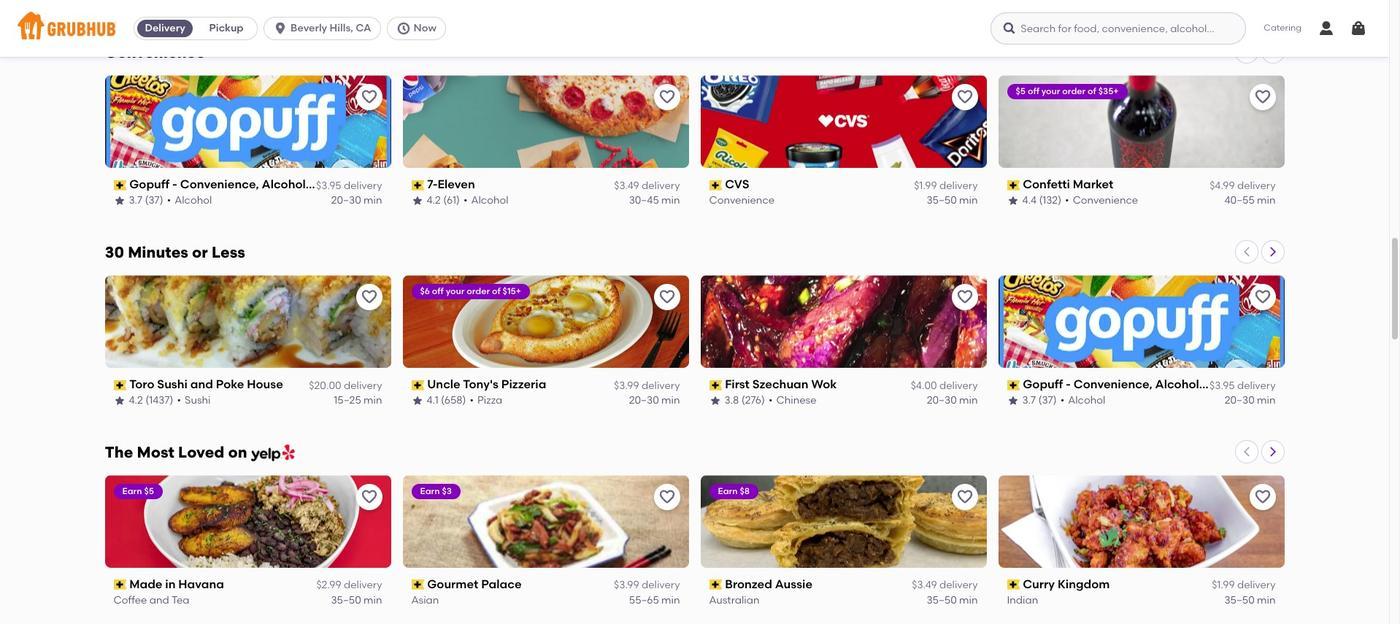 Task type: vqa. For each thing, say whether or not it's contained in the screenshot.
2nd CRAFT from the top of the page
no



Task type: describe. For each thing, give the bounding box(es) containing it.
2 horizontal spatial • alcohol
[[1061, 394, 1106, 407]]

30
[[105, 243, 124, 262]]

svg image inside beverly hills, ca button
[[273, 21, 288, 36]]

subscription pass image for gopuff - convenience, alcohol, & more
[[1008, 380, 1020, 390]]

pizza
[[478, 394, 503, 407]]

gopuff - convenience, alcohol, & more for subscription pass image for gopuff - convenience, alcohol, & more
[[1023, 378, 1247, 392]]

$4.99
[[1210, 179, 1235, 192]]

caret right icon image for on
[[1268, 446, 1279, 458]]

star icon image for first szechuan wok logo
[[710, 395, 721, 407]]

the
[[105, 443, 133, 462]]

confetti
[[1023, 178, 1071, 192]]

• chinese
[[769, 394, 817, 407]]

ca
[[356, 22, 371, 34]]

0 horizontal spatial • alcohol
[[167, 194, 212, 207]]

earn $8
[[718, 486, 750, 497]]

0 horizontal spatial convenience
[[105, 43, 205, 62]]

$4.99 delivery
[[1210, 179, 1276, 192]]

kingdom
[[1058, 578, 1110, 592]]

made
[[129, 578, 162, 592]]

bronzed aussie logo image
[[701, 476, 987, 568]]

$8
[[740, 486, 750, 497]]

confetti market logo image
[[999, 75, 1285, 168]]

$35+
[[1099, 86, 1119, 97]]

min for bronzed aussie logo
[[960, 594, 978, 607]]

gourmet palace
[[427, 578, 522, 592]]

20–30 for first szechuan wok logo
[[927, 394, 957, 407]]

star icon image for uncle tony's pizzeria logo
[[412, 395, 423, 407]]

• for uncle tony's pizzeria logo
[[470, 394, 474, 407]]

less
[[212, 243, 245, 262]]

main navigation navigation
[[0, 0, 1390, 57]]

35–50 min for bronzed aussie
[[927, 594, 978, 607]]

earn for made in havana
[[122, 486, 142, 497]]

1 horizontal spatial convenience
[[710, 194, 775, 207]]

$3.95 for subscription pass image for gopuff - convenience, alcohol, & more
[[1210, 379, 1235, 392]]

• sushi
[[177, 394, 211, 407]]

market
[[1073, 178, 1114, 192]]

(658)
[[441, 394, 466, 407]]

tony's
[[463, 378, 499, 392]]

subscription pass image for first szechuan wok
[[710, 380, 722, 390]]

$20.00
[[309, 379, 342, 392]]

min for made in havana logo
[[364, 594, 382, 607]]

3.8
[[725, 394, 739, 407]]

catering
[[1264, 23, 1302, 33]]

delivery for gourmet palace  logo
[[642, 579, 680, 592]]

gopuff - convenience, alcohol, & more logo image for subscription pass image for gopuff - convenience, alcohol, & more
[[999, 276, 1285, 368]]

subscription pass image for gopuff - convenience, alcohol, & more
[[114, 180, 126, 190]]

earn for bronzed aussie
[[718, 486, 738, 497]]

off for confetti market
[[1028, 86, 1040, 97]]

0 vertical spatial and
[[190, 378, 213, 392]]

1 horizontal spatial • alcohol
[[464, 194, 509, 207]]

pickup
[[209, 22, 244, 34]]

delivery for bronzed aussie logo
[[940, 579, 978, 592]]

house
[[247, 378, 283, 392]]

bronzed
[[725, 578, 773, 592]]

toro sushi and poke house
[[129, 378, 283, 392]]

$3.99 delivery for the most loved on
[[614, 579, 680, 592]]

gopuff - convenience, alcohol, & more logo image for subscription pass icon related to gopuff - convenience, alcohol, & more
[[105, 75, 391, 168]]

$1.99 delivery for cvs
[[915, 179, 978, 192]]

• for confetti market logo
[[1066, 194, 1070, 207]]

0 horizontal spatial and
[[150, 594, 169, 607]]

$3.99 delivery for 30 minutes or less
[[614, 379, 680, 392]]

curry kingdom
[[1023, 578, 1110, 592]]

$3.49 delivery for 7-eleven
[[614, 179, 680, 192]]

(1437)
[[146, 394, 173, 407]]

delivery for '7-eleven logo'
[[642, 179, 680, 192]]

4.1
[[427, 394, 439, 407]]

delivery for uncle tony's pizzeria logo
[[642, 379, 680, 392]]

1 horizontal spatial svg image
[[1350, 20, 1368, 37]]

40–55
[[1225, 194, 1255, 207]]

4.2 (61)
[[427, 194, 460, 207]]

indian
[[1008, 594, 1039, 607]]

min for '7-eleven logo'
[[662, 194, 680, 207]]

coffee and tea
[[114, 594, 190, 607]]

hills,
[[330, 22, 353, 34]]

delivery for toro sushi and poke house logo
[[344, 379, 382, 392]]

your for confetti
[[1042, 86, 1061, 97]]

Search for food, convenience, alcohol... search field
[[991, 12, 1247, 45]]

35–50 min for cvs
[[927, 194, 978, 207]]

pickup button
[[196, 17, 257, 40]]

subscription pass image for uncle tony's pizzeria
[[412, 380, 424, 390]]

gourmet
[[427, 578, 479, 592]]

uncle tony's pizzeria
[[427, 378, 547, 392]]

delivery for first szechuan wok logo
[[940, 379, 978, 392]]

toro
[[129, 378, 154, 392]]

$2.99
[[317, 579, 342, 592]]

7-eleven logo image
[[403, 75, 689, 168]]

40–55 min
[[1225, 194, 1276, 207]]

subscription pass image for made in havana
[[114, 580, 126, 590]]

1 horizontal spatial svg image
[[1003, 21, 1018, 36]]

35–50 min for curry kingdom
[[1225, 594, 1276, 607]]

3.7 for subscription pass image for gopuff - convenience, alcohol, & more
[[1023, 394, 1036, 407]]

30 minutes or less
[[105, 243, 245, 262]]

2 horizontal spatial svg image
[[1318, 20, 1336, 37]]

0 horizontal spatial more
[[324, 178, 353, 192]]

made in havana
[[129, 578, 224, 592]]

4.2 (1437)
[[129, 394, 173, 407]]

sushi for toro
[[157, 378, 188, 392]]

first
[[725, 378, 750, 392]]

(61)
[[443, 194, 460, 207]]

1 vertical spatial 3.7 (37)
[[1023, 394, 1057, 407]]

of for market
[[1088, 86, 1097, 97]]

4.4
[[1023, 194, 1037, 207]]

• pizza
[[470, 394, 503, 407]]

1 caret left icon image from the top
[[1241, 46, 1253, 58]]

of for tony's
[[492, 286, 501, 297]]

order for market
[[1063, 86, 1086, 97]]

1 horizontal spatial $5
[[1016, 86, 1026, 97]]

earn $3
[[420, 486, 452, 497]]

poke
[[216, 378, 244, 392]]

most
[[137, 443, 174, 462]]

toro sushi and poke house logo image
[[105, 276, 391, 368]]

chinese
[[777, 394, 817, 407]]

4.4 (132)
[[1023, 194, 1062, 207]]

20–30 for uncle tony's pizzeria logo
[[629, 394, 659, 407]]

curry
[[1023, 578, 1055, 592]]

minutes
[[128, 243, 188, 262]]

35–50 for cvs
[[927, 194, 957, 207]]

• for '7-eleven logo'
[[464, 194, 468, 207]]

tea
[[172, 594, 190, 607]]

15–25 min
[[334, 394, 382, 407]]

svg image inside "now" button
[[396, 21, 411, 36]]

now button
[[387, 17, 452, 40]]

min for the curry kingdom logo in the bottom of the page
[[1258, 594, 1276, 607]]

bronzed aussie
[[725, 578, 813, 592]]

gopuff - convenience, alcohol, & more for subscription pass icon related to gopuff - convenience, alcohol, & more
[[129, 178, 353, 192]]

star icon image for confetti market logo
[[1008, 195, 1019, 207]]

2 horizontal spatial convenience
[[1073, 194, 1139, 207]]

$3.49 for aussie
[[912, 579, 937, 592]]

20–30 for gopuff - convenience, alcohol, & more logo corresponding to subscription pass image for gopuff - convenience, alcohol, & more
[[1225, 394, 1255, 407]]

earn for gourmet palace
[[420, 486, 440, 497]]

3.7 for subscription pass icon related to gopuff - convenience, alcohol, & more
[[129, 194, 142, 207]]

on
[[228, 443, 247, 462]]

subscription pass image for gourmet palace
[[412, 580, 424, 590]]

delivery for made in havana logo
[[344, 579, 382, 592]]



Task type: locate. For each thing, give the bounding box(es) containing it.
1 horizontal spatial $1.99 delivery
[[1212, 579, 1276, 592]]

- for subscription pass image for gopuff - convenience, alcohol, & more
[[1066, 378, 1071, 392]]

0 vertical spatial order
[[1063, 86, 1086, 97]]

3 caret right icon image from the top
[[1268, 446, 1279, 458]]

• for toro sushi and poke house logo
[[177, 394, 181, 407]]

subscription pass image for cvs
[[710, 180, 722, 190]]

0 vertical spatial gopuff - convenience, alcohol, & more
[[129, 178, 353, 192]]

0 horizontal spatial off
[[432, 286, 444, 297]]

star icon image
[[114, 195, 125, 207], [412, 195, 423, 207], [1008, 195, 1019, 207], [114, 395, 125, 407], [412, 395, 423, 407], [710, 395, 721, 407], [1008, 395, 1019, 407]]

0 horizontal spatial $3.95
[[316, 179, 342, 192]]

1 horizontal spatial $3.95
[[1210, 379, 1235, 392]]

of left '$35+'
[[1088, 86, 1097, 97]]

• convenience
[[1066, 194, 1139, 207]]

35–50 for made in havana
[[331, 594, 361, 607]]

2 $3.99 from the top
[[614, 579, 639, 592]]

subscription pass image up australian on the bottom of the page
[[710, 580, 722, 590]]

$1.99
[[915, 179, 937, 192], [1212, 579, 1235, 592]]

1 horizontal spatial 4.2
[[427, 194, 441, 207]]

$3
[[442, 486, 452, 497]]

$1.99 for cvs
[[915, 179, 937, 192]]

1 vertical spatial convenience,
[[1074, 378, 1153, 392]]

0 vertical spatial $1.99
[[915, 179, 937, 192]]

subscription pass image for curry kingdom
[[1008, 580, 1020, 590]]

$5
[[1016, 86, 1026, 97], [144, 486, 154, 497]]

-
[[172, 178, 177, 192], [1066, 378, 1071, 392]]

0 horizontal spatial 4.2
[[129, 394, 143, 407]]

1 horizontal spatial convenience,
[[1074, 378, 1153, 392]]

1 vertical spatial of
[[492, 286, 501, 297]]

0 vertical spatial your
[[1042, 86, 1061, 97]]

0 horizontal spatial $1.99
[[915, 179, 937, 192]]

1 vertical spatial gopuff
[[1023, 378, 1064, 392]]

0 horizontal spatial -
[[172, 178, 177, 192]]

0 horizontal spatial of
[[492, 286, 501, 297]]

2 horizontal spatial earn
[[718, 486, 738, 497]]

$20.00 delivery
[[309, 379, 382, 392]]

0 horizontal spatial gopuff - convenience, alcohol, & more logo image
[[105, 75, 391, 168]]

alcohol for 7-eleven subscription pass image
[[471, 194, 509, 207]]

caret left icon image
[[1241, 46, 1253, 58], [1241, 246, 1253, 258], [1241, 446, 1253, 458]]

delivery
[[344, 179, 382, 192], [642, 179, 680, 192], [940, 179, 978, 192], [1238, 179, 1276, 192], [344, 379, 382, 392], [642, 379, 680, 392], [940, 379, 978, 392], [1238, 379, 1276, 392], [344, 579, 382, 592], [642, 579, 680, 592], [940, 579, 978, 592], [1238, 579, 1276, 592]]

delivery for cvs logo
[[940, 179, 978, 192]]

save this restaurant image
[[360, 89, 378, 106], [658, 89, 676, 106], [956, 89, 974, 106], [1254, 89, 1272, 106], [360, 289, 378, 306], [956, 289, 974, 306], [658, 489, 676, 506], [956, 489, 974, 506]]

gopuff - convenience, alcohol, & more logo image
[[105, 75, 391, 168], [999, 276, 1285, 368]]

1 vertical spatial $1.99
[[1212, 579, 1235, 592]]

35–50 min
[[927, 194, 978, 207], [331, 594, 382, 607], [927, 594, 978, 607], [1225, 594, 1276, 607]]

0 vertical spatial 3.7 (37)
[[129, 194, 163, 207]]

0 vertical spatial $3.95
[[316, 179, 342, 192]]

0 horizontal spatial svg image
[[396, 21, 411, 36]]

save this restaurant button
[[356, 84, 382, 111], [654, 84, 680, 111], [952, 84, 978, 111], [1250, 84, 1276, 111], [356, 284, 382, 311], [654, 284, 680, 311], [952, 284, 978, 311], [1250, 284, 1276, 311], [356, 484, 382, 511], [654, 484, 680, 511], [952, 484, 978, 511], [1250, 484, 1276, 511]]

4.1 (658)
[[427, 394, 466, 407]]

min
[[364, 194, 382, 207], [662, 194, 680, 207], [960, 194, 978, 207], [1258, 194, 1276, 207], [364, 394, 382, 407], [662, 394, 680, 407], [960, 394, 978, 407], [1258, 394, 1276, 407], [364, 594, 382, 607], [662, 594, 680, 607], [960, 594, 978, 607], [1258, 594, 1276, 607]]

$4.00 delivery
[[911, 379, 978, 392]]

$1.99 for curry kingdom
[[1212, 579, 1235, 592]]

gourmet palace  logo image
[[403, 476, 689, 568]]

7-
[[427, 178, 438, 192]]

1 horizontal spatial $1.99
[[1212, 579, 1235, 592]]

uncle
[[427, 378, 461, 392]]

1 horizontal spatial $3.49
[[912, 579, 937, 592]]

• for first szechuan wok logo
[[769, 394, 773, 407]]

1 horizontal spatial gopuff
[[1023, 378, 1064, 392]]

0 horizontal spatial 3.7 (37)
[[129, 194, 163, 207]]

1 horizontal spatial gopuff - convenience, alcohol, & more
[[1023, 378, 1247, 392]]

2 caret right icon image from the top
[[1268, 246, 1279, 258]]

subscription pass image up indian
[[1008, 580, 1020, 590]]

1 horizontal spatial and
[[190, 378, 213, 392]]

55–65 min
[[629, 594, 680, 607]]

1 horizontal spatial earn
[[420, 486, 440, 497]]

subscription pass image up the coffee
[[114, 580, 126, 590]]

subscription pass image
[[114, 180, 126, 190], [1008, 180, 1020, 190], [412, 380, 424, 390], [114, 580, 126, 590]]

1 $3.99 delivery from the top
[[614, 379, 680, 392]]

subscription pass image left toro
[[114, 380, 126, 390]]

(37) for subscription pass image for gopuff - convenience, alcohol, & more
[[1039, 394, 1057, 407]]

$4.00
[[911, 379, 937, 392]]

svg image
[[1318, 20, 1336, 37], [273, 21, 288, 36], [1003, 21, 1018, 36]]

30–45
[[629, 194, 659, 207]]

0 horizontal spatial $3.49
[[614, 179, 639, 192]]

alcohol, for subscription pass icon related to gopuff - convenience, alcohol, & more
[[262, 178, 309, 192]]

of left $15+
[[492, 286, 501, 297]]

1 vertical spatial sushi
[[185, 394, 211, 407]]

0 horizontal spatial $3.95 delivery
[[316, 179, 382, 192]]

1 vertical spatial $1.99 delivery
[[1212, 579, 1276, 592]]

loved
[[178, 443, 225, 462]]

1 horizontal spatial order
[[1063, 86, 1086, 97]]

$3.49 delivery for bronzed aussie
[[912, 579, 978, 592]]

35–50 for bronzed aussie
[[927, 594, 957, 607]]

1 vertical spatial 3.7
[[1023, 394, 1036, 407]]

0 vertical spatial $3.95 delivery
[[316, 179, 382, 192]]

min for uncle tony's pizzeria logo
[[662, 394, 680, 407]]

0 horizontal spatial $5
[[144, 486, 154, 497]]

caret left icon image for on
[[1241, 446, 1253, 458]]

0 horizontal spatial gopuff
[[129, 178, 170, 192]]

0 vertical spatial $1.99 delivery
[[915, 179, 978, 192]]

0 horizontal spatial earn
[[122, 486, 142, 497]]

earn $5
[[122, 486, 154, 497]]

2 $3.99 delivery from the top
[[614, 579, 680, 592]]

0 vertical spatial &
[[312, 178, 321, 192]]

1 caret right icon image from the top
[[1268, 46, 1279, 58]]

your left '$35+'
[[1042, 86, 1061, 97]]

cvs logo image
[[701, 75, 987, 168]]

save this restaurant image
[[658, 289, 676, 306], [1254, 289, 1272, 306], [360, 489, 378, 506], [1254, 489, 1272, 506]]

$3.99
[[614, 379, 639, 392], [614, 579, 639, 592]]

subscription pass image left uncle
[[412, 380, 424, 390]]

0 vertical spatial gopuff
[[129, 178, 170, 192]]

0 vertical spatial of
[[1088, 86, 1097, 97]]

1 $3.99 from the top
[[614, 379, 639, 392]]

2 vertical spatial caret right icon image
[[1268, 446, 1279, 458]]

sushi down 'toro sushi and poke house'
[[185, 394, 211, 407]]

subscription pass image left 7-
[[412, 180, 424, 190]]

0 horizontal spatial $1.99 delivery
[[915, 179, 978, 192]]

sushi
[[157, 378, 188, 392], [185, 394, 211, 407]]

$15+
[[503, 286, 521, 297]]

delivery for the curry kingdom logo in the bottom of the page
[[1238, 579, 1276, 592]]

delivery for confetti market logo
[[1238, 179, 1276, 192]]

subscription pass image left first
[[710, 380, 722, 390]]

0 vertical spatial (37)
[[145, 194, 163, 207]]

1 vertical spatial alcohol,
[[1156, 378, 1203, 392]]

1 vertical spatial caret right icon image
[[1268, 246, 1279, 258]]

caret left icon image for less
[[1241, 246, 1253, 258]]

alcohol for subscription pass image for gopuff - convenience, alcohol, & more
[[1069, 394, 1106, 407]]

1 vertical spatial off
[[432, 286, 444, 297]]

convenience down delivery "button"
[[105, 43, 205, 62]]

0 horizontal spatial $3.49 delivery
[[614, 179, 680, 192]]

gopuff
[[129, 178, 170, 192], [1023, 378, 1064, 392]]

alcohol
[[175, 194, 212, 207], [471, 194, 509, 207], [1069, 394, 1106, 407]]

1 vertical spatial gopuff - convenience, alcohol, & more
[[1023, 378, 1247, 392]]

subscription pass image
[[412, 180, 424, 190], [710, 180, 722, 190], [114, 380, 126, 390], [710, 380, 722, 390], [1008, 380, 1020, 390], [412, 580, 424, 590], [710, 580, 722, 590], [1008, 580, 1020, 590]]

coffee
[[114, 594, 147, 607]]

beverly hills, ca
[[291, 22, 371, 34]]

1 vertical spatial your
[[446, 286, 465, 297]]

palace
[[481, 578, 522, 592]]

0 vertical spatial $3.49 delivery
[[614, 179, 680, 192]]

min for confetti market logo
[[1258, 194, 1276, 207]]

delivery button
[[134, 17, 196, 40]]

1 vertical spatial $3.99
[[614, 579, 639, 592]]

min for first szechuan wok logo
[[960, 394, 978, 407]]

•
[[167, 194, 171, 207], [464, 194, 468, 207], [1066, 194, 1070, 207], [177, 394, 181, 407], [470, 394, 474, 407], [769, 394, 773, 407], [1061, 394, 1065, 407]]

asian
[[412, 594, 439, 607]]

- for subscription pass icon related to gopuff - convenience, alcohol, & more
[[172, 178, 177, 192]]

your for uncle
[[446, 286, 465, 297]]

35–50 min for made in havana
[[331, 594, 382, 607]]

first szechuan wok
[[725, 378, 837, 392]]

subscription pass image left cvs
[[710, 180, 722, 190]]

1 earn from the left
[[122, 486, 142, 497]]

$6
[[420, 286, 430, 297]]

curry kingdom logo image
[[999, 476, 1285, 568]]

beverly
[[291, 22, 327, 34]]

35–50 for curry kingdom
[[1225, 594, 1255, 607]]

$3.99 for 30 minutes or less
[[614, 379, 639, 392]]

caret right icon image
[[1268, 46, 1279, 58], [1268, 246, 1279, 258], [1268, 446, 1279, 458]]

star icon image for '7-eleven logo'
[[412, 195, 423, 207]]

order left '$35+'
[[1063, 86, 1086, 97]]

or
[[192, 243, 208, 262]]

1 vertical spatial order
[[467, 286, 490, 297]]

1 vertical spatial $3.95 delivery
[[1210, 379, 1276, 392]]

$1.99 delivery
[[915, 179, 978, 192], [1212, 579, 1276, 592]]

subscription pass image up 30
[[114, 180, 126, 190]]

0 vertical spatial $3.99 delivery
[[614, 379, 680, 392]]

convenience down cvs
[[710, 194, 775, 207]]

pizzeria
[[502, 378, 547, 392]]

0 horizontal spatial convenience,
[[180, 178, 259, 192]]

now
[[414, 22, 437, 34]]

0 horizontal spatial (37)
[[145, 194, 163, 207]]

min for cvs logo
[[960, 194, 978, 207]]

subscription pass image for bronzed aussie
[[710, 580, 722, 590]]

1 horizontal spatial your
[[1042, 86, 1061, 97]]

1 vertical spatial $3.49 delivery
[[912, 579, 978, 592]]

1 horizontal spatial of
[[1088, 86, 1097, 97]]

1 vertical spatial 4.2
[[129, 394, 143, 407]]

0 vertical spatial -
[[172, 178, 177, 192]]

$3.49
[[614, 179, 639, 192], [912, 579, 937, 592]]

55–65
[[629, 594, 659, 607]]

2 caret left icon image from the top
[[1241, 246, 1253, 258]]

caret right icon image for less
[[1268, 246, 1279, 258]]

order left $15+
[[467, 286, 490, 297]]

gopuff - convenience, alcohol, & more
[[129, 178, 353, 192], [1023, 378, 1247, 392]]

beverly hills, ca button
[[264, 17, 387, 40]]

(132)
[[1040, 194, 1062, 207]]

1 vertical spatial &
[[1206, 378, 1215, 392]]

0 vertical spatial alcohol,
[[262, 178, 309, 192]]

3 earn from the left
[[718, 486, 738, 497]]

0 horizontal spatial &
[[312, 178, 321, 192]]

(37) for subscription pass icon related to gopuff - convenience, alcohol, & more
[[145, 194, 163, 207]]

havana
[[178, 578, 224, 592]]

4.2 for 7-
[[427, 194, 441, 207]]

wok
[[812, 378, 837, 392]]

4.2 for toro
[[129, 394, 143, 407]]

convenience,
[[180, 178, 259, 192], [1074, 378, 1153, 392]]

&
[[312, 178, 321, 192], [1206, 378, 1215, 392]]

aussie
[[775, 578, 813, 592]]

0 horizontal spatial gopuff - convenience, alcohol, & more
[[129, 178, 353, 192]]

1 horizontal spatial more
[[1217, 378, 1247, 392]]

alcohol, for subscription pass image for gopuff - convenience, alcohol, & more
[[1156, 378, 1203, 392]]

$6 off your order of $15+
[[420, 286, 521, 297]]

confetti market
[[1023, 178, 1114, 192]]

0 vertical spatial $3.99
[[614, 379, 639, 392]]

convenience down market
[[1073, 194, 1139, 207]]

1 horizontal spatial -
[[1066, 378, 1071, 392]]

off for uncle tony's pizzeria
[[432, 286, 444, 297]]

$3.49 delivery
[[614, 179, 680, 192], [912, 579, 978, 592]]

made in havana logo image
[[105, 476, 391, 568]]

earn down the
[[122, 486, 142, 497]]

35–50
[[927, 194, 957, 207], [331, 594, 361, 607], [927, 594, 957, 607], [1225, 594, 1255, 607]]

$3.95 for subscription pass icon related to gopuff - convenience, alcohol, & more
[[316, 179, 342, 192]]

3.7 (37)
[[129, 194, 163, 207], [1023, 394, 1057, 407]]

svg image
[[1350, 20, 1368, 37], [396, 21, 411, 36]]

order for tony's
[[467, 286, 490, 297]]

1 vertical spatial and
[[150, 594, 169, 607]]

and down in
[[150, 594, 169, 607]]

min for gourmet palace  logo
[[662, 594, 680, 607]]

szechuan
[[753, 378, 809, 392]]

20–30 min
[[331, 194, 382, 207], [629, 394, 680, 407], [927, 394, 978, 407], [1225, 394, 1276, 407]]

0 horizontal spatial alcohol,
[[262, 178, 309, 192]]

earn left $8
[[718, 486, 738, 497]]

20–30 for subscription pass icon related to gopuff - convenience, alcohol, & more's gopuff - convenience, alcohol, & more logo
[[331, 194, 361, 207]]

subscription pass image for confetti market
[[1008, 180, 1020, 190]]

1 horizontal spatial off
[[1028, 86, 1040, 97]]

3.8 (276)
[[725, 394, 765, 407]]

cvs
[[725, 178, 750, 192]]

0 horizontal spatial order
[[467, 286, 490, 297]]

the most loved on
[[105, 443, 251, 462]]

first szechuan wok logo image
[[701, 276, 987, 368]]

0 vertical spatial 4.2
[[427, 194, 441, 207]]

$2.99 delivery
[[317, 579, 382, 592]]

subscription pass image for toro sushi and poke house
[[114, 380, 126, 390]]

0 vertical spatial caret left icon image
[[1241, 46, 1253, 58]]

$1.99 delivery for curry kingdom
[[1212, 579, 1276, 592]]

$3.95 delivery
[[316, 179, 382, 192], [1210, 379, 1276, 392]]

star icon image for toro sushi and poke house logo
[[114, 395, 125, 407]]

1 horizontal spatial &
[[1206, 378, 1215, 392]]

in
[[165, 578, 176, 592]]

1 vertical spatial $5
[[144, 486, 154, 497]]

of
[[1088, 86, 1097, 97], [492, 286, 501, 297]]

0 vertical spatial $3.49
[[614, 179, 639, 192]]

earn left $3
[[420, 486, 440, 497]]

uncle tony's pizzeria logo image
[[403, 276, 689, 368]]

earn
[[122, 486, 142, 497], [420, 486, 440, 497], [718, 486, 738, 497]]

30–45 min
[[629, 194, 680, 207]]

$3.99 for the most loved on
[[614, 579, 639, 592]]

subscription pass image up asian at bottom left
[[412, 580, 424, 590]]

subscription pass image for 7-eleven
[[412, 180, 424, 190]]

1 vertical spatial caret left icon image
[[1241, 246, 1253, 258]]

$3.49 for eleven
[[614, 179, 639, 192]]

sushi up (1437)
[[157, 378, 188, 392]]

4.2 down 7-
[[427, 194, 441, 207]]

1 vertical spatial $3.49
[[912, 579, 937, 592]]

0 horizontal spatial alcohol
[[175, 194, 212, 207]]

0 horizontal spatial 3.7
[[129, 194, 142, 207]]

sushi for •
[[185, 394, 211, 407]]

catering button
[[1254, 12, 1312, 45]]

3 caret left icon image from the top
[[1241, 446, 1253, 458]]

your right $6
[[446, 286, 465, 297]]

0 vertical spatial convenience,
[[180, 178, 259, 192]]

0 horizontal spatial your
[[446, 286, 465, 297]]

0 vertical spatial caret right icon image
[[1268, 46, 1279, 58]]

subscription pass image right $4.00 delivery at the right of the page
[[1008, 380, 1020, 390]]

australian
[[710, 594, 760, 607]]

2 earn from the left
[[420, 486, 440, 497]]

min for toro sushi and poke house logo
[[364, 394, 382, 407]]

1 horizontal spatial alcohol
[[471, 194, 509, 207]]

7-eleven
[[427, 178, 475, 192]]

$3.95
[[316, 179, 342, 192], [1210, 379, 1235, 392]]

15–25
[[334, 394, 361, 407]]

subscription pass image left confetti
[[1008, 180, 1020, 190]]

eleven
[[438, 178, 475, 192]]

4.2 down toro
[[129, 394, 143, 407]]

1 vertical spatial $3.95
[[1210, 379, 1235, 392]]

and up • sushi
[[190, 378, 213, 392]]



